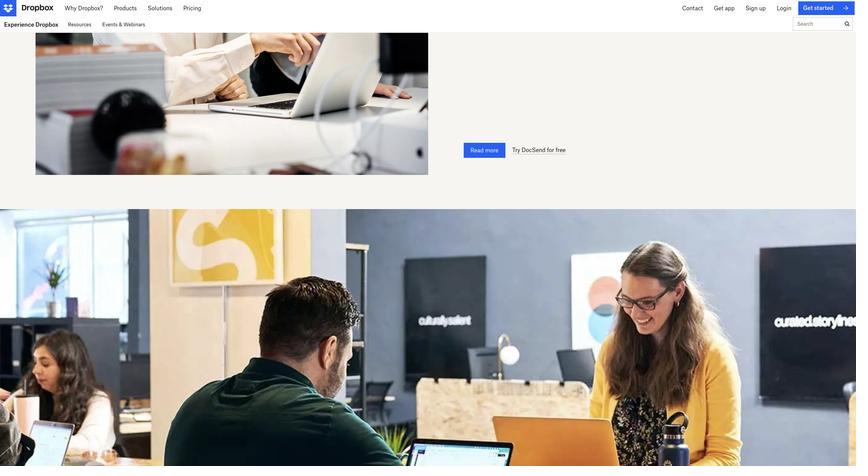 Task type: locate. For each thing, give the bounding box(es) containing it.
sign in
[[779, 5, 797, 12]]

more
[[485, 147, 499, 154]]

get inside get app button
[[747, 5, 756, 12]]

get
[[747, 5, 756, 12], [809, 5, 819, 12]]

1 get from the left
[[747, 5, 756, 12]]

get app
[[747, 5, 768, 12]]

sign
[[779, 5, 791, 12]]

get for get app
[[747, 5, 756, 12]]

events
[[102, 22, 118, 27]]

three people work at laptops at a long table in a communal office space image
[[0, 209, 856, 466]]

0 horizontal spatial get
[[747, 5, 756, 12]]

events & webinars
[[102, 22, 145, 27]]

1 horizontal spatial get
[[809, 5, 819, 12]]

get started
[[809, 5, 839, 12]]

in
[[792, 5, 797, 12]]

solutions button
[[140, 0, 176, 16]]

experience dropbox
[[4, 21, 58, 28]]

get left app
[[747, 5, 756, 12]]

experience dropbox link
[[0, 16, 62, 32]]

webinars
[[124, 22, 145, 27]]

None search field
[[793, 17, 842, 34]]

2 get from the left
[[809, 5, 819, 12]]

for
[[547, 147, 554, 154]]

products button
[[106, 0, 140, 16]]

get started link
[[804, 1, 855, 15]]

why
[[63, 5, 75, 12]]

try docsend for free link
[[512, 146, 566, 155]]

get left started
[[809, 5, 819, 12]]

why dropbox? button
[[57, 0, 106, 16]]

read more
[[471, 147, 499, 154]]

get inside get started link
[[809, 5, 819, 12]]



Task type: vqa. For each thing, say whether or not it's contained in the screenshot.
search field
yes



Task type: describe. For each thing, give the bounding box(es) containing it.
free
[[556, 147, 566, 154]]

solutions
[[146, 5, 170, 12]]

pricing link
[[176, 0, 205, 16]]

pricing
[[181, 5, 199, 12]]

contact button
[[710, 0, 741, 16]]

events & webinars link
[[102, 16, 145, 32]]

dropbox?
[[76, 5, 101, 12]]

started
[[820, 5, 839, 12]]

get app button
[[741, 0, 773, 16]]

search
[[797, 21, 813, 27]]

products
[[112, 5, 135, 12]]

try docsend for free
[[512, 147, 566, 154]]

sign in link
[[779, 1, 797, 15]]

app
[[758, 5, 768, 12]]

docsend
[[522, 147, 546, 154]]

dropbox
[[35, 21, 58, 28]]

experience
[[4, 21, 34, 28]]

search image
[[845, 22, 850, 26]]

resources link
[[68, 16, 91, 32]]

try
[[512, 147, 520, 154]]

get for get started
[[809, 5, 819, 12]]

contact
[[715, 5, 736, 12]]

read
[[471, 147, 484, 154]]

resources
[[68, 22, 91, 27]]

a man seated in front of a laptop points to his screen while a woman looks on image
[[36, 0, 428, 175]]

why dropbox?
[[63, 5, 101, 12]]

read more link
[[464, 143, 505, 158]]

&
[[119, 22, 122, 27]]



